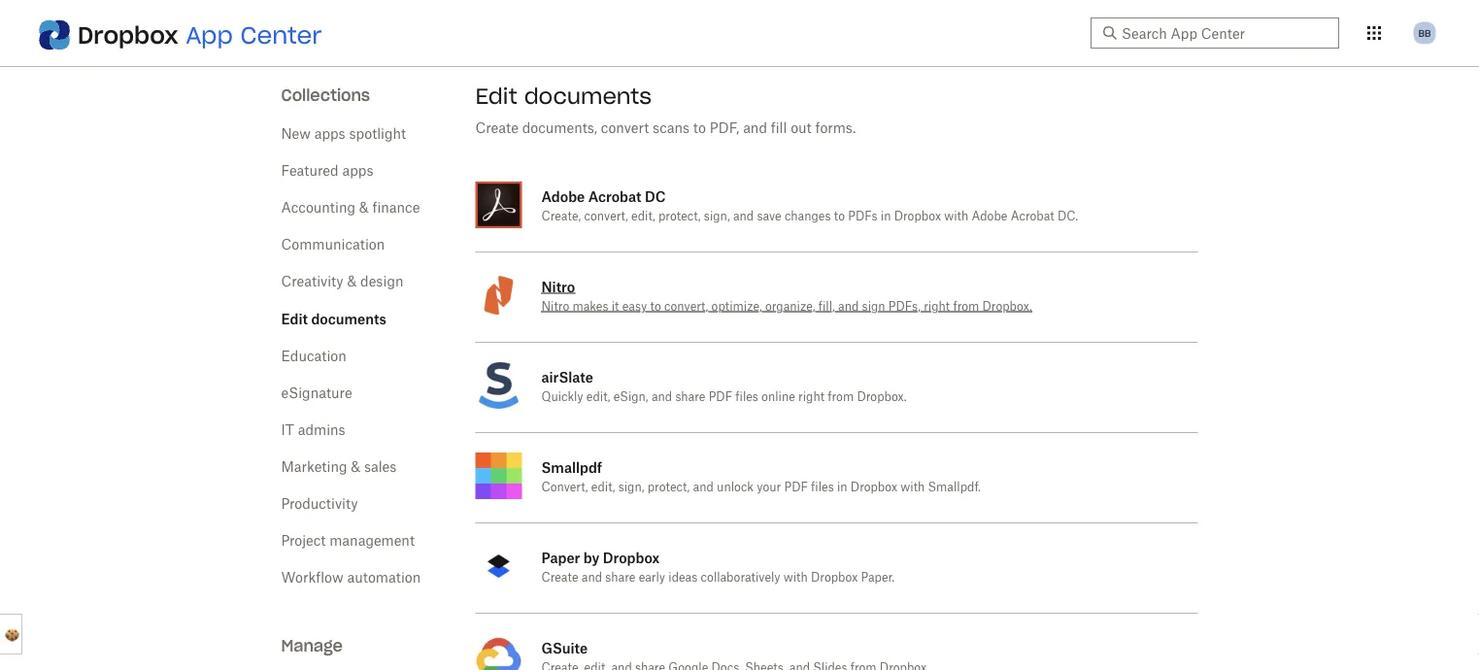 Task type: describe. For each thing, give the bounding box(es) containing it.
dropbox inside smallpdf convert, edit, sign, protect, and unlock your pdf files in dropbox with smallpdf.
[[851, 482, 898, 494]]

out
[[791, 121, 812, 135]]

featured
[[281, 164, 339, 178]]

project management
[[281, 534, 415, 548]]

1 vertical spatial edit documents
[[281, 310, 387, 327]]

manage
[[281, 636, 343, 656]]

communication
[[281, 238, 385, 252]]

and inside "nitro nitro makes it easy to convert, optimize, organize, fill, and sign pdfs, right from dropbox."
[[839, 301, 859, 313]]

creativity & design link
[[281, 275, 404, 289]]

airslate quickly edit, esign, and share pdf files online right from dropbox.
[[542, 369, 907, 403]]

smallpdf.
[[928, 482, 981, 494]]

new apps spotlight link
[[281, 127, 406, 141]]

0 vertical spatial edit
[[476, 83, 518, 110]]

protect, inside smallpdf convert, edit, sign, protect, and unlock your pdf files in dropbox with smallpdf.
[[648, 482, 690, 494]]

app
[[186, 20, 233, 50]]

0 horizontal spatial documents
[[311, 310, 387, 327]]

convert
[[601, 121, 649, 135]]

accounting & finance link
[[281, 201, 420, 215]]

featured apps link
[[281, 164, 374, 178]]

your
[[757, 482, 781, 494]]

bb button
[[1410, 17, 1441, 49]]

dropbox. inside 'airslate quickly edit, esign, and share pdf files online right from dropbox.'
[[857, 392, 907, 403]]

right inside "nitro nitro makes it easy to convert, optimize, organize, fill, and sign pdfs, right from dropbox."
[[924, 301, 950, 313]]

creativity & design
[[281, 275, 404, 289]]

finance
[[373, 201, 420, 215]]

dropbox up early
[[603, 549, 660, 566]]

and left the fill at the right top of page
[[743, 121, 768, 135]]

convert,
[[542, 482, 588, 494]]

dc.
[[1058, 211, 1079, 223]]

esignature
[[281, 387, 352, 400]]

sales
[[364, 461, 397, 474]]

save
[[757, 211, 782, 223]]

1 horizontal spatial to
[[694, 121, 706, 135]]

0 vertical spatial create
[[476, 121, 519, 135]]

edit, for smallpdf
[[592, 482, 615, 494]]

quickly
[[542, 392, 584, 403]]

education
[[281, 350, 347, 363]]

share for dropbox
[[606, 572, 636, 584]]

by
[[584, 549, 600, 566]]

gsuite link
[[476, 614, 1199, 670]]

from inside "nitro nitro makes it easy to convert, optimize, organize, fill, and sign pdfs, right from dropbox."
[[954, 301, 980, 313]]

it
[[281, 424, 294, 437]]

to inside "nitro nitro makes it easy to convert, optimize, organize, fill, and sign pdfs, right from dropbox."
[[651, 301, 662, 313]]

changes
[[785, 211, 831, 223]]

create,
[[542, 211, 581, 223]]

forms.
[[816, 121, 856, 135]]

easy
[[623, 301, 647, 313]]

0 horizontal spatial adobe
[[542, 188, 585, 205]]

center
[[240, 20, 322, 50]]

accounting
[[281, 201, 356, 215]]

productivity link
[[281, 497, 358, 511]]

collaboratively
[[701, 572, 781, 584]]

from inside 'airslate quickly edit, esign, and share pdf files online right from dropbox.'
[[828, 392, 854, 403]]

pdfs
[[849, 211, 878, 223]]

project management link
[[281, 534, 415, 548]]

design
[[361, 275, 404, 289]]

esign,
[[614, 392, 649, 403]]

smallpdf
[[542, 459, 602, 476]]

marketing & sales link
[[281, 461, 397, 474]]

optimize,
[[712, 301, 763, 313]]

collections
[[281, 85, 370, 105]]

nitro nitro makes it easy to convert, optimize, organize, fill, and sign pdfs, right from dropbox.
[[542, 278, 1033, 313]]

fill,
[[819, 301, 835, 313]]

& for finance
[[359, 201, 369, 215]]

1 horizontal spatial documents
[[524, 83, 652, 110]]

unlock
[[717, 482, 754, 494]]

0 horizontal spatial edit
[[281, 310, 308, 327]]

featured apps
[[281, 164, 374, 178]]

creativity
[[281, 275, 344, 289]]

fill
[[771, 121, 787, 135]]

in inside adobe acrobat dc create, convert, edit, protect, sign, and save changes to pdfs in dropbox with adobe acrobat dc.
[[881, 211, 891, 223]]

paper by dropbox create and share early ideas collaboratively with dropbox paper.
[[542, 549, 895, 584]]

Search App Center text field
[[1122, 22, 1328, 44]]

apps for new
[[315, 127, 346, 141]]



Task type: locate. For each thing, give the bounding box(es) containing it.
gsuite
[[542, 640, 588, 656]]

edit, for airslate
[[587, 392, 611, 403]]

convert,
[[585, 211, 629, 223], [665, 301, 709, 313]]

protect, down dc
[[659, 211, 701, 223]]

0 horizontal spatial to
[[651, 301, 662, 313]]

dropbox left paper.
[[811, 572, 858, 584]]

1 horizontal spatial edit documents
[[476, 83, 652, 110]]

share left early
[[606, 572, 636, 584]]

2 vertical spatial to
[[651, 301, 662, 313]]

education link
[[281, 350, 347, 363]]

early
[[639, 572, 666, 584]]

1 vertical spatial dropbox.
[[857, 392, 907, 403]]

0 vertical spatial files
[[736, 392, 759, 403]]

adobe up create,
[[542, 188, 585, 205]]

0 vertical spatial edit,
[[632, 211, 656, 223]]

sign, inside adobe acrobat dc create, convert, edit, protect, sign, and save changes to pdfs in dropbox with adobe acrobat dc.
[[704, 211, 730, 223]]

& left finance
[[359, 201, 369, 215]]

smallpdf convert, edit, sign, protect, and unlock your pdf files in dropbox with smallpdf.
[[542, 459, 981, 494]]

esignature link
[[281, 387, 352, 400]]

1 horizontal spatial right
[[924, 301, 950, 313]]

create left documents,
[[476, 121, 519, 135]]

to right easy
[[651, 301, 662, 313]]

1 horizontal spatial with
[[901, 482, 925, 494]]

nitro up makes
[[542, 278, 575, 295]]

apps up accounting & finance link
[[342, 164, 374, 178]]

1 vertical spatial documents
[[311, 310, 387, 327]]

1 horizontal spatial dropbox.
[[983, 301, 1033, 313]]

1 vertical spatial to
[[834, 211, 845, 223]]

dropbox. inside "nitro nitro makes it easy to convert, optimize, organize, fill, and sign pdfs, right from dropbox."
[[983, 301, 1033, 313]]

1 vertical spatial files
[[811, 482, 834, 494]]

1 vertical spatial edit
[[281, 310, 308, 327]]

1 nitro from the top
[[542, 278, 575, 295]]

convert, right create,
[[585, 211, 629, 223]]

right right online
[[799, 392, 825, 403]]

edit, down "smallpdf"
[[592, 482, 615, 494]]

create inside paper by dropbox create and share early ideas collaboratively with dropbox paper.
[[542, 572, 579, 584]]

dropbox left the 'smallpdf.'
[[851, 482, 898, 494]]

workflow automation link
[[281, 571, 421, 585]]

nitro left makes
[[542, 301, 570, 313]]

edit,
[[632, 211, 656, 223], [587, 392, 611, 403], [592, 482, 615, 494]]

workflow automation
[[281, 571, 421, 585]]

nitro
[[542, 278, 575, 295], [542, 301, 570, 313]]

documents,
[[522, 121, 598, 135]]

admins
[[298, 424, 346, 437]]

it admins link
[[281, 424, 346, 437]]

0 vertical spatial acrobat
[[588, 188, 642, 205]]

1 vertical spatial acrobat
[[1011, 211, 1055, 223]]

paper
[[542, 549, 580, 566]]

1 vertical spatial create
[[542, 572, 579, 584]]

2 vertical spatial with
[[784, 572, 808, 584]]

pdf left online
[[709, 392, 733, 403]]

and left the save
[[733, 211, 754, 223]]

& left design
[[347, 275, 357, 289]]

project
[[281, 534, 326, 548]]

0 horizontal spatial files
[[736, 392, 759, 403]]

1 vertical spatial apps
[[342, 164, 374, 178]]

share
[[676, 392, 706, 403], [606, 572, 636, 584]]

edit
[[476, 83, 518, 110], [281, 310, 308, 327]]

and left unlock
[[693, 482, 714, 494]]

makes
[[573, 301, 609, 313]]

and inside paper by dropbox create and share early ideas collaboratively with dropbox paper.
[[582, 572, 603, 584]]

documents up documents,
[[524, 83, 652, 110]]

0 horizontal spatial acrobat
[[588, 188, 642, 205]]

create down paper
[[542, 572, 579, 584]]

files inside smallpdf convert, edit, sign, protect, and unlock your pdf files in dropbox with smallpdf.
[[811, 482, 834, 494]]

1 horizontal spatial adobe
[[972, 211, 1008, 223]]

in inside smallpdf convert, edit, sign, protect, and unlock your pdf files in dropbox with smallpdf.
[[838, 482, 848, 494]]

communication link
[[281, 238, 385, 252]]

it
[[612, 301, 619, 313]]

1 horizontal spatial convert,
[[665, 301, 709, 313]]

0 vertical spatial dropbox.
[[983, 301, 1033, 313]]

files right your
[[811, 482, 834, 494]]

2 nitro from the top
[[542, 301, 570, 313]]

files inside 'airslate quickly edit, esign, and share pdf files online right from dropbox.'
[[736, 392, 759, 403]]

pdf inside smallpdf convert, edit, sign, protect, and unlock your pdf files in dropbox with smallpdf.
[[785, 482, 808, 494]]

& for sales
[[351, 461, 361, 474]]

0 horizontal spatial in
[[838, 482, 848, 494]]

1 vertical spatial right
[[799, 392, 825, 403]]

with right pdfs
[[945, 211, 969, 223]]

0 vertical spatial to
[[694, 121, 706, 135]]

1 horizontal spatial in
[[881, 211, 891, 223]]

0 vertical spatial in
[[881, 211, 891, 223]]

right inside 'airslate quickly edit, esign, and share pdf files online right from dropbox.'
[[799, 392, 825, 403]]

0 vertical spatial with
[[945, 211, 969, 223]]

edit, inside smallpdf convert, edit, sign, protect, and unlock your pdf files in dropbox with smallpdf.
[[592, 482, 615, 494]]

edit, inside 'airslate quickly edit, esign, and share pdf files online right from dropbox.'
[[587, 392, 611, 403]]

& left sales
[[351, 461, 361, 474]]

new apps spotlight
[[281, 127, 406, 141]]

0 horizontal spatial pdf
[[709, 392, 733, 403]]

from right pdfs,
[[954, 301, 980, 313]]

spotlight
[[349, 127, 406, 141]]

pdf inside 'airslate quickly edit, esign, and share pdf files online right from dropbox.'
[[709, 392, 733, 403]]

1 vertical spatial in
[[838, 482, 848, 494]]

dc
[[645, 188, 666, 205]]

0 vertical spatial pdf
[[709, 392, 733, 403]]

edit documents link
[[281, 310, 387, 327]]

1 horizontal spatial create
[[542, 572, 579, 584]]

from right online
[[828, 392, 854, 403]]

0 vertical spatial right
[[924, 301, 950, 313]]

1 horizontal spatial edit
[[476, 83, 518, 110]]

new
[[281, 127, 311, 141]]

files
[[736, 392, 759, 403], [811, 482, 834, 494]]

marketing
[[281, 461, 347, 474]]

1 horizontal spatial acrobat
[[1011, 211, 1055, 223]]

0 horizontal spatial right
[[799, 392, 825, 403]]

in
[[881, 211, 891, 223], [838, 482, 848, 494]]

0 vertical spatial from
[[954, 301, 980, 313]]

share right esign,
[[676, 392, 706, 403]]

1 horizontal spatial pdf
[[785, 482, 808, 494]]

dropbox inside adobe acrobat dc create, convert, edit, protect, sign, and save changes to pdfs in dropbox with adobe acrobat dc.
[[895, 211, 942, 223]]

productivity
[[281, 497, 358, 511]]

1 vertical spatial adobe
[[972, 211, 1008, 223]]

and inside smallpdf convert, edit, sign, protect, and unlock your pdf files in dropbox with smallpdf.
[[693, 482, 714, 494]]

1 vertical spatial nitro
[[542, 301, 570, 313]]

0 horizontal spatial share
[[606, 572, 636, 584]]

1 vertical spatial convert,
[[665, 301, 709, 313]]

ideas
[[669, 572, 698, 584]]

and right fill,
[[839, 301, 859, 313]]

0 horizontal spatial create
[[476, 121, 519, 135]]

apps right the new
[[315, 127, 346, 141]]

acrobat
[[588, 188, 642, 205], [1011, 211, 1055, 223]]

0 horizontal spatial sign,
[[619, 482, 645, 494]]

0 horizontal spatial from
[[828, 392, 854, 403]]

1 horizontal spatial share
[[676, 392, 706, 403]]

1 horizontal spatial sign,
[[704, 211, 730, 223]]

2 vertical spatial edit,
[[592, 482, 615, 494]]

edit documents up documents,
[[476, 83, 652, 110]]

1 vertical spatial protect,
[[648, 482, 690, 494]]

0 horizontal spatial dropbox.
[[857, 392, 907, 403]]

to inside adobe acrobat dc create, convert, edit, protect, sign, and save changes to pdfs in dropbox with adobe acrobat dc.
[[834, 211, 845, 223]]

adobe left the dc.
[[972, 211, 1008, 223]]

sign, inside smallpdf convert, edit, sign, protect, and unlock your pdf files in dropbox with smallpdf.
[[619, 482, 645, 494]]

with right the collaboratively
[[784, 572, 808, 584]]

with inside adobe acrobat dc create, convert, edit, protect, sign, and save changes to pdfs in dropbox with adobe acrobat dc.
[[945, 211, 969, 223]]

share inside paper by dropbox create and share early ideas collaboratively with dropbox paper.
[[606, 572, 636, 584]]

1 vertical spatial pdf
[[785, 482, 808, 494]]

edit, left esign,
[[587, 392, 611, 403]]

0 vertical spatial apps
[[315, 127, 346, 141]]

edit, down dc
[[632, 211, 656, 223]]

1 vertical spatial share
[[606, 572, 636, 584]]

0 horizontal spatial with
[[784, 572, 808, 584]]

dropbox app center
[[78, 20, 322, 50]]

0 vertical spatial &
[[359, 201, 369, 215]]

adobe acrobat dc create, convert, edit, protect, sign, and save changes to pdfs in dropbox with adobe acrobat dc.
[[542, 188, 1079, 223]]

to left pdfs
[[834, 211, 845, 223]]

protect,
[[659, 211, 701, 223], [648, 482, 690, 494]]

1 vertical spatial &
[[347, 275, 357, 289]]

share for edit,
[[676, 392, 706, 403]]

paper.
[[861, 572, 895, 584]]

1 horizontal spatial from
[[954, 301, 980, 313]]

and inside 'airslate quickly edit, esign, and share pdf files online right from dropbox.'
[[652, 392, 673, 403]]

create documents, convert scans to pdf, and fill out forms.
[[476, 121, 856, 135]]

files left online
[[736, 392, 759, 403]]

convert, left optimize, at the top of page
[[665, 301, 709, 313]]

1 vertical spatial with
[[901, 482, 925, 494]]

pdf
[[709, 392, 733, 403], [785, 482, 808, 494]]

management
[[330, 534, 415, 548]]

airslate
[[542, 369, 594, 385]]

apps for featured
[[342, 164, 374, 178]]

with left the 'smallpdf.'
[[901, 482, 925, 494]]

pdfs,
[[889, 301, 921, 313]]

it admins
[[281, 424, 346, 437]]

documents
[[524, 83, 652, 110], [311, 310, 387, 327]]

workflow
[[281, 571, 344, 585]]

and
[[743, 121, 768, 135], [733, 211, 754, 223], [839, 301, 859, 313], [652, 392, 673, 403], [693, 482, 714, 494], [582, 572, 603, 584]]

automation
[[347, 571, 421, 585]]

1 vertical spatial edit,
[[587, 392, 611, 403]]

to
[[694, 121, 706, 135], [834, 211, 845, 223], [651, 301, 662, 313]]

0 vertical spatial convert,
[[585, 211, 629, 223]]

0 horizontal spatial edit documents
[[281, 310, 387, 327]]

0 horizontal spatial convert,
[[585, 211, 629, 223]]

pdf right your
[[785, 482, 808, 494]]

accounting & finance
[[281, 201, 420, 215]]

to left pdf,
[[694, 121, 706, 135]]

and right esign,
[[652, 392, 673, 403]]

dropbox.
[[983, 301, 1033, 313], [857, 392, 907, 403]]

dropbox left app
[[78, 20, 179, 50]]

0 vertical spatial protect,
[[659, 211, 701, 223]]

0 vertical spatial sign,
[[704, 211, 730, 223]]

dropbox right pdfs
[[895, 211, 942, 223]]

documents down creativity & design
[[311, 310, 387, 327]]

in right pdfs
[[881, 211, 891, 223]]

acrobat left the dc.
[[1011, 211, 1055, 223]]

marketing & sales
[[281, 461, 397, 474]]

with inside paper by dropbox create and share early ideas collaboratively with dropbox paper.
[[784, 572, 808, 584]]

pdf,
[[710, 121, 740, 135]]

sign, left the save
[[704, 211, 730, 223]]

and down by
[[582, 572, 603, 584]]

scans
[[653, 121, 690, 135]]

2 vertical spatial &
[[351, 461, 361, 474]]

edit documents down creativity & design
[[281, 310, 387, 327]]

0 vertical spatial nitro
[[542, 278, 575, 295]]

acrobat left dc
[[588, 188, 642, 205]]

organize,
[[766, 301, 816, 313]]

0 vertical spatial edit documents
[[476, 83, 652, 110]]

dropbox
[[78, 20, 179, 50], [895, 211, 942, 223], [851, 482, 898, 494], [603, 549, 660, 566], [811, 572, 858, 584]]

1 vertical spatial sign,
[[619, 482, 645, 494]]

share inside 'airslate quickly edit, esign, and share pdf files online right from dropbox.'
[[676, 392, 706, 403]]

1 horizontal spatial files
[[811, 482, 834, 494]]

2 horizontal spatial to
[[834, 211, 845, 223]]

from
[[954, 301, 980, 313], [828, 392, 854, 403]]

bb
[[1419, 27, 1432, 39]]

adobe
[[542, 188, 585, 205], [972, 211, 1008, 223]]

with inside smallpdf convert, edit, sign, protect, and unlock your pdf files in dropbox with smallpdf.
[[901, 482, 925, 494]]

with
[[945, 211, 969, 223], [901, 482, 925, 494], [784, 572, 808, 584]]

edit documents
[[476, 83, 652, 110], [281, 310, 387, 327]]

0 vertical spatial share
[[676, 392, 706, 403]]

and inside adobe acrobat dc create, convert, edit, protect, sign, and save changes to pdfs in dropbox with adobe acrobat dc.
[[733, 211, 754, 223]]

online
[[762, 392, 796, 403]]

0 vertical spatial documents
[[524, 83, 652, 110]]

sign
[[862, 301, 886, 313]]

2 horizontal spatial with
[[945, 211, 969, 223]]

in right your
[[838, 482, 848, 494]]

sign, right convert,
[[619, 482, 645, 494]]

0 vertical spatial adobe
[[542, 188, 585, 205]]

edit, inside adobe acrobat dc create, convert, edit, protect, sign, and save changes to pdfs in dropbox with adobe acrobat dc.
[[632, 211, 656, 223]]

sign,
[[704, 211, 730, 223], [619, 482, 645, 494]]

protect, inside adobe acrobat dc create, convert, edit, protect, sign, and save changes to pdfs in dropbox with adobe acrobat dc.
[[659, 211, 701, 223]]

1 vertical spatial from
[[828, 392, 854, 403]]

protect, left unlock
[[648, 482, 690, 494]]

convert, inside "nitro nitro makes it easy to convert, optimize, organize, fill, and sign pdfs, right from dropbox."
[[665, 301, 709, 313]]

& for design
[[347, 275, 357, 289]]

right right pdfs,
[[924, 301, 950, 313]]

convert, inside adobe acrobat dc create, convert, edit, protect, sign, and save changes to pdfs in dropbox with adobe acrobat dc.
[[585, 211, 629, 223]]

create
[[476, 121, 519, 135], [542, 572, 579, 584]]



Task type: vqa. For each thing, say whether or not it's contained in the screenshot.
mobile
no



